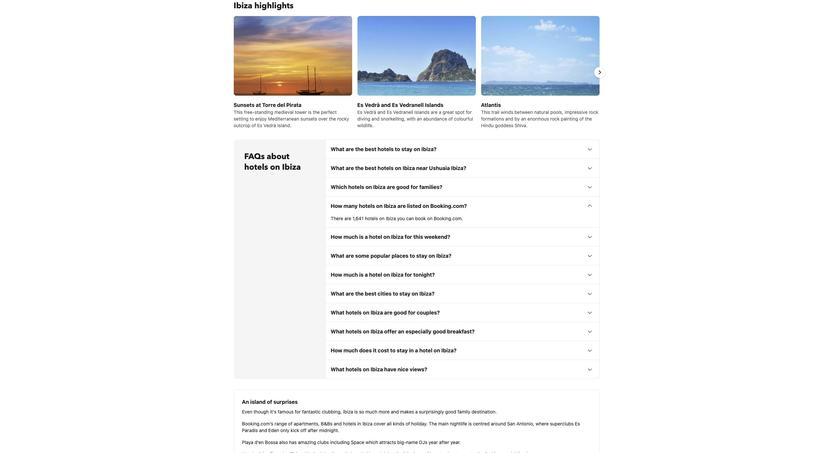 Task type: vqa. For each thing, say whether or not it's contained in the screenshot.
BOOKING.COM FOR BUSINESS
no



Task type: describe. For each thing, give the bounding box(es) containing it.
0 vertical spatial islands
[[425, 102, 444, 108]]

island
[[250, 400, 266, 406]]

bossa
[[265, 440, 278, 446]]

this
[[414, 234, 423, 240]]

1 horizontal spatial rock
[[589, 109, 599, 115]]

of up the kick
[[288, 422, 293, 427]]

diving
[[358, 116, 371, 122]]

in for a
[[409, 348, 414, 354]]

what for what are the best hotels on ibiza near ushuaia ibiza?
[[331, 165, 345, 171]]

for right famous
[[295, 410, 301, 415]]

hotels inside 'dropdown button'
[[346, 367, 362, 373]]

nightlife
[[450, 422, 467, 427]]

faqs about hotels on ibiza
[[244, 151, 301, 173]]

setting
[[234, 116, 249, 122]]

atlantis this trail winds between natural pools, impressive rock formations and by an enormous rock painting of the hindu goddess shiva.
[[481, 102, 599, 128]]

good up what hotels on ibiza offer an especially good breakfast?
[[394, 310, 407, 316]]

sunsets at torre del pirata image
[[234, 16, 352, 134]]

makes
[[400, 410, 414, 415]]

1 horizontal spatial after
[[439, 440, 450, 446]]

only
[[281, 428, 290, 434]]

how for how much does it cost to stay in a hotel on ibiza?
[[331, 348, 343, 354]]

how much does it cost to stay in a hotel on ibiza?
[[331, 348, 457, 354]]

on inside 'dropdown button'
[[363, 367, 370, 373]]

best for what are the best hotels to stay on ibiza?
[[365, 146, 377, 152]]

what are some popular places to stay on ibiza? button
[[326, 247, 600, 266]]

playa d'en bossa also has amazing clubs including space which attracts big-name djs year after year.
[[242, 440, 461, 446]]

ibiza inside 'dropdown button'
[[371, 367, 383, 373]]

san
[[508, 422, 516, 427]]

what for what are the best cities to stay on ibiza?
[[331, 291, 345, 297]]

even though it's famous for fantastic clubbing, ibiza is so much more and makes a surprisingly good family destination.
[[242, 410, 497, 415]]

has
[[289, 440, 297, 446]]

hotel for tonight?
[[369, 272, 382, 278]]

a down some
[[365, 272, 368, 278]]

after inside booking.com's range of apartments, b&bs and hotels in ibiza cover all kinds of holiday. the main nightlife is centred around san antonio, where superclubs es paradis and eden only kick off after midnight.
[[308, 428, 318, 434]]

clubs
[[318, 440, 329, 446]]

holiday.
[[412, 422, 428, 427]]

apartments,
[[294, 422, 320, 427]]

shiva.
[[515, 123, 528, 128]]

much for how much is a hotel on ibiza for this weekend?
[[344, 234, 358, 240]]

mediterranean
[[268, 116, 299, 122]]

ibiza inside booking.com's range of apartments, b&bs and hotels in ibiza cover all kinds of holiday. the main nightlife is centred around san antonio, where superclubs es paradis and eden only kick off after midnight.
[[363, 422, 373, 427]]

main
[[439, 422, 449, 427]]

ibiza? for what are the best hotels to stay on ibiza?
[[422, 146, 437, 152]]

much right so
[[366, 410, 378, 415]]

for left tonight?
[[405, 272, 412, 278]]

pirata
[[286, 102, 302, 108]]

to for what are the best hotels to stay on ibiza?
[[395, 146, 400, 152]]

how for how much is a hotel on ibiza for tonight?
[[331, 272, 343, 278]]

what for what are the best hotels to stay on ibiza?
[[331, 146, 345, 152]]

how much is a hotel on ibiza for tonight? button
[[326, 266, 600, 285]]

what for what hotels on ibiza are good for couples?
[[331, 310, 345, 316]]

some
[[355, 253, 370, 259]]

tonight?
[[414, 272, 435, 278]]

what are the best cities to stay on ibiza? button
[[326, 285, 600, 303]]

have
[[384, 367, 397, 373]]

how much is a hotel on ibiza for this weekend?
[[331, 234, 451, 240]]

for inside es vedrà and es vedranell islands es vedrà and es vedranell islands are a great spot for diving and snorkelling, with an abundance of colourful wildlife.
[[466, 109, 472, 115]]

is inside booking.com's range of apartments, b&bs and hotels in ibiza cover all kinds of holiday. the main nightlife is centred around san antonio, where superclubs es paradis and eden only kick off after midnight.
[[469, 422, 472, 427]]

ibiza inside faqs about hotels on ibiza
[[282, 162, 301, 173]]

medieval
[[275, 109, 294, 115]]

outcrop
[[234, 123, 250, 128]]

what are the best hotels on ibiza near ushuaia ibiza?
[[331, 165, 467, 171]]

offer
[[384, 329, 397, 335]]

the up over
[[313, 109, 320, 115]]

you
[[397, 216, 405, 222]]

tower
[[295, 109, 307, 115]]

trail
[[492, 109, 500, 115]]

an
[[242, 400, 249, 406]]

hotels inside dropdown button
[[346, 329, 362, 335]]

breakfast?
[[447, 329, 475, 335]]

on up what are some popular places to stay on ibiza? at the bottom of page
[[384, 234, 390, 240]]

which hotels on ibiza are good for families?
[[331, 184, 443, 190]]

clubbing,
[[322, 410, 342, 415]]

an inside atlantis this trail winds between natural pools, impressive rock formations and by an enormous rock painting of the hindu goddess shiva.
[[521, 116, 527, 122]]

a up some
[[365, 234, 368, 240]]

ibiza inside dropdown button
[[371, 329, 383, 335]]

how for how much is a hotel on ibiza for this weekend?
[[331, 234, 343, 240]]

about
[[267, 151, 290, 162]]

weekend?
[[425, 234, 451, 240]]

for left families?
[[411, 184, 418, 190]]

at
[[256, 102, 261, 108]]

rocky
[[337, 116, 349, 122]]

nice
[[398, 367, 409, 373]]

1 vertical spatial vedranell
[[393, 109, 413, 115]]

what are the best hotels to stay on ibiza? button
[[326, 140, 600, 159]]

enjoy
[[255, 116, 267, 122]]

which hotels on ibiza are good for families? button
[[326, 178, 600, 197]]

natural
[[535, 109, 549, 115]]

amazing
[[298, 440, 316, 446]]

what are some popular places to stay on ibiza?
[[331, 253, 452, 259]]

for left couples?
[[408, 310, 416, 316]]

on down what are the best cities to stay on ibiza?
[[363, 310, 370, 316]]

destination.
[[472, 410, 497, 415]]

enormous
[[528, 116, 549, 122]]

surprises
[[274, 400, 298, 406]]

with
[[407, 116, 416, 122]]

on up what hotels on ibiza have nice views? 'dropdown button'
[[434, 348, 440, 354]]

faqs
[[244, 151, 265, 162]]

year.
[[451, 440, 461, 446]]

ibiza? inside what are the best hotels on ibiza near ushuaia ibiza? dropdown button
[[451, 165, 467, 171]]

paradis
[[242, 428, 258, 434]]

an inside dropdown button
[[398, 329, 405, 335]]

es inside sunsets at torre del pirata this free-standing medieval tower is the perfect setting to enjoy mediterranean sunsets over the rocky outcrop of es vedrà island.
[[257, 123, 262, 128]]

on left you at the left of the page
[[379, 216, 385, 222]]

it
[[373, 348, 377, 354]]

on inside faqs about hotels on ibiza
[[270, 162, 280, 173]]

even
[[242, 410, 253, 415]]

superclubs
[[550, 422, 574, 427]]

is down 1,641
[[359, 234, 364, 240]]

much for how much is a hotel on ibiza for tonight?
[[344, 272, 358, 278]]

djs
[[419, 440, 428, 446]]

how many hotels on ibiza are listed on booking.com? button
[[326, 197, 600, 216]]

surprisingly
[[419, 410, 444, 415]]

range
[[275, 422, 287, 427]]

over
[[319, 116, 328, 122]]

on down the weekend?
[[429, 253, 435, 259]]

is left so
[[355, 410, 358, 415]]

what are the best cities to stay on ibiza?
[[331, 291, 435, 297]]

vedrà inside sunsets at torre del pirata this free-standing medieval tower is the perfect setting to enjoy mediterranean sunsets over the rocky outcrop of es vedrà island.
[[264, 123, 276, 128]]

del
[[277, 102, 285, 108]]

perfect
[[321, 109, 337, 115]]

places
[[392, 253, 409, 259]]

goddess
[[495, 123, 514, 128]]

the down what are the best hotels to stay on ibiza?
[[355, 165, 364, 171]]

a inside dropdown button
[[415, 348, 418, 354]]

formations
[[481, 116, 504, 122]]

impressive
[[565, 109, 588, 115]]

sunsets
[[234, 102, 255, 108]]

what hotels on ibiza offer an especially good breakfast? button
[[326, 323, 600, 341]]



Task type: locate. For each thing, give the bounding box(es) containing it.
the down "wildlife."
[[355, 146, 364, 152]]

in
[[409, 348, 414, 354], [358, 422, 361, 427]]

best left cities
[[365, 291, 377, 297]]

cover
[[374, 422, 386, 427]]

where
[[536, 422, 549, 427]]

2 horizontal spatial an
[[521, 116, 527, 122]]

after
[[308, 428, 318, 434], [439, 440, 450, 446]]

fantastic
[[302, 410, 321, 415]]

best down what are the best hotels to stay on ibiza?
[[365, 165, 377, 171]]

a left great
[[439, 109, 442, 115]]

the inside atlantis this trail winds between natural pools, impressive rock formations and by an enormous rock painting of the hindu goddess shiva.
[[585, 116, 592, 122]]

and inside atlantis this trail winds between natural pools, impressive rock formations and by an enormous rock painting of the hindu goddess shiva.
[[506, 116, 514, 122]]

0 horizontal spatial after
[[308, 428, 318, 434]]

kinds
[[393, 422, 405, 427]]

on down which hotels on ibiza are good for families?
[[376, 203, 383, 209]]

an inside es vedrà and es vedranell islands es vedrà and es vedranell islands are a great spot for diving and snorkelling, with an abundance of colourful wildlife.
[[417, 116, 422, 122]]

near
[[416, 165, 428, 171]]

much left does
[[344, 348, 358, 354]]

ibiza? right "ushuaia"
[[451, 165, 467, 171]]

what for what hotels on ibiza have nice views?
[[331, 367, 345, 373]]

to for what are the best cities to stay on ibiza?
[[393, 291, 398, 297]]

hotel inside dropdown button
[[420, 348, 433, 354]]

of inside atlantis this trail winds between natural pools, impressive rock formations and by an enormous rock painting of the hindu goddess shiva.
[[580, 116, 584, 122]]

1 horizontal spatial in
[[409, 348, 414, 354]]

on right listed in the top of the page
[[423, 203, 429, 209]]

0 vertical spatial vedrà
[[365, 102, 380, 108]]

stay inside what are the best hotels to stay on ibiza? dropdown button
[[402, 146, 413, 152]]

off
[[301, 428, 307, 434]]

is
[[308, 109, 312, 115], [359, 234, 364, 240], [359, 272, 364, 278], [355, 410, 358, 415], [469, 422, 472, 427]]

much down 1,641
[[344, 234, 358, 240]]

booking.com's
[[242, 422, 274, 427]]

booking.com?
[[431, 203, 467, 209]]

stay for places
[[417, 253, 428, 259]]

on right which on the left of the page
[[366, 184, 372, 190]]

is down some
[[359, 272, 364, 278]]

stay inside what are the best cities to stay on ibiza? dropdown button
[[400, 291, 411, 297]]

the down the impressive
[[585, 116, 592, 122]]

of right kinds
[[406, 422, 410, 427]]

in down so
[[358, 422, 361, 427]]

2 how from the top
[[331, 234, 343, 240]]

great
[[443, 109, 454, 115]]

to
[[250, 116, 254, 122], [395, 146, 400, 152], [410, 253, 415, 259], [393, 291, 398, 297], [391, 348, 396, 354]]

stay right cost
[[397, 348, 408, 354]]

stay up tonight?
[[417, 253, 428, 259]]

of down enjoy
[[252, 123, 256, 128]]

to inside dropdown button
[[391, 348, 396, 354]]

4 how from the top
[[331, 348, 343, 354]]

standing
[[255, 109, 273, 115]]

much inside dropdown button
[[344, 348, 358, 354]]

best
[[365, 146, 377, 152], [365, 165, 377, 171], [365, 291, 377, 297]]

the left cities
[[355, 291, 364, 297]]

hotels inside faqs about hotels on ibiza
[[244, 162, 268, 173]]

good inside dropdown button
[[433, 329, 446, 335]]

is inside sunsets at torre del pirata this free-standing medieval tower is the perfect setting to enjoy mediterranean sunsets over the rocky outcrop of es vedrà island.
[[308, 109, 312, 115]]

stay for cost
[[397, 348, 408, 354]]

of inside sunsets at torre del pirata this free-standing medieval tower is the perfect setting to enjoy mediterranean sunsets over the rocky outcrop of es vedrà island.
[[252, 123, 256, 128]]

a right makes
[[416, 410, 418, 415]]

stay inside "what are some popular places to stay on ibiza?" dropdown button
[[417, 253, 428, 259]]

hotel
[[369, 234, 382, 240], [369, 272, 382, 278], [420, 348, 433, 354]]

hindu
[[481, 123, 494, 128]]

centred
[[473, 422, 490, 427]]

hotel down especially
[[420, 348, 433, 354]]

5 what from the top
[[331, 310, 345, 316]]

accordion control element
[[325, 140, 600, 380]]

on right the book
[[427, 216, 433, 222]]

stay up what are the best hotels on ibiza near ushuaia ibiza?
[[402, 146, 413, 152]]

best inside what are the best cities to stay on ibiza? dropdown button
[[365, 291, 377, 297]]

hotel down popular
[[369, 272, 382, 278]]

free-
[[244, 109, 255, 115]]

what are the best hotels to stay on ibiza?
[[331, 146, 437, 152]]

island.
[[278, 123, 292, 128]]

listed
[[407, 203, 422, 209]]

in inside dropdown button
[[409, 348, 414, 354]]

es vedrà and es vedranell islands image
[[358, 16, 476, 134]]

0 vertical spatial best
[[365, 146, 377, 152]]

0 vertical spatial vedranell
[[400, 102, 424, 108]]

an right the with at the left top of page
[[417, 116, 422, 122]]

kick
[[291, 428, 299, 434]]

there
[[331, 216, 343, 222]]

ibiza? inside what are the best cities to stay on ibiza? dropdown button
[[420, 291, 435, 297]]

rock right the impressive
[[589, 109, 599, 115]]

1 horizontal spatial an
[[417, 116, 422, 122]]

stay inside how much does it cost to stay in a hotel on ibiza? dropdown button
[[397, 348, 408, 354]]

stay for hotels
[[402, 146, 413, 152]]

1 what from the top
[[331, 146, 345, 152]]

colourful
[[454, 116, 473, 122]]

best inside what are the best hotels on ibiza near ushuaia ibiza? dropdown button
[[365, 165, 377, 171]]

1 vertical spatial rock
[[551, 116, 560, 122]]

there are 1,641 hotels on ibiza you can book on booking.com.
[[331, 216, 463, 222]]

2 best from the top
[[365, 165, 377, 171]]

the
[[429, 422, 437, 427]]

of up it's
[[267, 400, 272, 406]]

ibiza? up near
[[422, 146, 437, 152]]

0 vertical spatial in
[[409, 348, 414, 354]]

an
[[417, 116, 422, 122], [521, 116, 527, 122], [398, 329, 405, 335]]

6 what from the top
[[331, 329, 345, 335]]

on down does
[[363, 367, 370, 373]]

on up cities
[[384, 272, 390, 278]]

stay for cities
[[400, 291, 411, 297]]

what hotels on ibiza are good for couples?
[[331, 310, 440, 316]]

to down free-
[[250, 116, 254, 122]]

in for ibiza
[[358, 422, 361, 427]]

hotels inside booking.com's range of apartments, b&bs and hotels in ibiza cover all kinds of holiday. the main nightlife is centred around san antonio, where superclubs es paradis and eden only kick off after midnight.
[[343, 422, 356, 427]]

es vedrà and es vedranell islands es vedrà and es vedranell islands are a great spot for diving and snorkelling, with an abundance of colourful wildlife.
[[358, 102, 473, 128]]

to right places
[[410, 253, 415, 259]]

0 horizontal spatial in
[[358, 422, 361, 427]]

to right cities
[[393, 291, 398, 297]]

on
[[414, 146, 420, 152], [270, 162, 280, 173], [395, 165, 402, 171], [366, 184, 372, 190], [376, 203, 383, 209], [423, 203, 429, 209], [379, 216, 385, 222], [427, 216, 433, 222], [384, 234, 390, 240], [429, 253, 435, 259], [384, 272, 390, 278], [412, 291, 418, 297], [363, 310, 370, 316], [363, 329, 370, 335], [434, 348, 440, 354], [363, 367, 370, 373]]

hotels
[[378, 146, 394, 152], [244, 162, 268, 173], [378, 165, 394, 171], [348, 184, 364, 190], [359, 203, 375, 209], [365, 216, 378, 222], [346, 310, 362, 316], [346, 329, 362, 335], [346, 367, 362, 373], [343, 422, 356, 427]]

midnight.
[[319, 428, 339, 434]]

though
[[254, 410, 269, 415]]

sunsets
[[301, 116, 317, 122]]

good right especially
[[433, 329, 446, 335]]

ibiza highlights section
[[228, 16, 605, 134]]

to up what are the best hotels on ibiza near ushuaia ibiza?
[[395, 146, 400, 152]]

what inside 'dropdown button'
[[331, 367, 345, 373]]

this up setting
[[234, 109, 243, 115]]

this down atlantis
[[481, 109, 490, 115]]

es inside booking.com's range of apartments, b&bs and hotels in ibiza cover all kinds of holiday. the main nightlife is centred around san antonio, where superclubs es paradis and eden only kick off after midnight.
[[575, 422, 580, 427]]

ibiza? for what are the best cities to stay on ibiza?
[[420, 291, 435, 297]]

2 this from the left
[[481, 109, 490, 115]]

1 horizontal spatial this
[[481, 109, 490, 115]]

to for what are some popular places to stay on ibiza?
[[410, 253, 415, 259]]

also
[[279, 440, 288, 446]]

2 vertical spatial best
[[365, 291, 377, 297]]

which
[[366, 440, 378, 446]]

an right offer
[[398, 329, 405, 335]]

ibiza? for what are some popular places to stay on ibiza?
[[437, 253, 452, 259]]

cities
[[378, 291, 392, 297]]

0 horizontal spatial this
[[234, 109, 243, 115]]

ibiza? inside what are the best hotels to stay on ibiza? dropdown button
[[422, 146, 437, 152]]

what for what are some popular places to stay on ibiza?
[[331, 253, 345, 259]]

families?
[[420, 184, 443, 190]]

1 vertical spatial after
[[439, 440, 450, 446]]

vedrà
[[365, 102, 380, 108], [364, 109, 377, 115], [264, 123, 276, 128]]

in up views?
[[409, 348, 414, 354]]

islands up the with at the left top of page
[[415, 109, 430, 115]]

1 vertical spatial in
[[358, 422, 361, 427]]

best for what are the best cities to stay on ibiza?
[[365, 291, 377, 297]]

3 how from the top
[[331, 272, 343, 278]]

3 best from the top
[[365, 291, 377, 297]]

the down perfect
[[329, 116, 336, 122]]

good left family
[[446, 410, 457, 415]]

1 vertical spatial hotel
[[369, 272, 382, 278]]

ibiza? down the weekend?
[[437, 253, 452, 259]]

what hotels on ibiza have nice views? button
[[326, 361, 600, 379]]

ibiza highlights
[[234, 0, 294, 11]]

ushuaia
[[429, 165, 450, 171]]

on up does
[[363, 329, 370, 335]]

1 vertical spatial vedrà
[[364, 109, 377, 115]]

0 vertical spatial rock
[[589, 109, 599, 115]]

what are the best hotels on ibiza near ushuaia ibiza? button
[[326, 159, 600, 178]]

to inside sunsets at torre del pirata this free-standing medieval tower is the perfect setting to enjoy mediterranean sunsets over the rocky outcrop of es vedrà island.
[[250, 116, 254, 122]]

in inside booking.com's range of apartments, b&bs and hotels in ibiza cover all kinds of holiday. the main nightlife is centred around san antonio, where superclubs es paradis and eden only kick off after midnight.
[[358, 422, 361, 427]]

ibiza? down 'breakfast?'
[[442, 348, 457, 354]]

stay right cities
[[400, 291, 411, 297]]

this inside sunsets at torre del pirata this free-standing medieval tower is the perfect setting to enjoy mediterranean sunsets over the rocky outcrop of es vedrà island.
[[234, 109, 243, 115]]

0 horizontal spatial an
[[398, 329, 405, 335]]

around
[[491, 422, 506, 427]]

how much is a hotel on ibiza for this weekend? button
[[326, 228, 600, 247]]

7 what from the top
[[331, 367, 345, 373]]

hotel up popular
[[369, 234, 382, 240]]

what for what hotels on ibiza offer an especially good breakfast?
[[331, 329, 345, 335]]

this
[[234, 109, 243, 115], [481, 109, 490, 115]]

what inside dropdown button
[[331, 329, 345, 335]]

good
[[397, 184, 410, 190], [394, 310, 407, 316], [433, 329, 446, 335], [446, 410, 457, 415]]

much down some
[[344, 272, 358, 278]]

are inside es vedrà and es vedranell islands es vedrà and es vedranell islands are a great spot for diving and snorkelling, with an abundance of colourful wildlife.
[[431, 109, 438, 115]]

book
[[415, 216, 426, 222]]

2 vertical spatial vedrà
[[264, 123, 276, 128]]

on down tonight?
[[412, 291, 418, 297]]

what hotels on ibiza are good for couples? button
[[326, 304, 600, 322]]

how inside dropdown button
[[331, 348, 343, 354]]

atlantis image
[[481, 16, 600, 134]]

3 what from the top
[[331, 253, 345, 259]]

of down the impressive
[[580, 116, 584, 122]]

for left this
[[405, 234, 412, 240]]

on up near
[[414, 146, 420, 152]]

snorkelling,
[[381, 116, 406, 122]]

4 what from the top
[[331, 291, 345, 297]]

after right year
[[439, 440, 450, 446]]

2 vertical spatial hotel
[[420, 348, 433, 354]]

of inside es vedrà and es vedranell islands es vedrà and es vedranell islands are a great spot for diving and snorkelling, with an abundance of colourful wildlife.
[[449, 116, 453, 122]]

this inside atlantis this trail winds between natural pools, impressive rock formations and by an enormous rock painting of the hindu goddess shiva.
[[481, 109, 490, 115]]

especially
[[406, 329, 432, 335]]

best down "wildlife."
[[365, 146, 377, 152]]

torre
[[262, 102, 276, 108]]

a inside es vedrà and es vedranell islands es vedrà and es vedranell islands are a great spot for diving and snorkelling, with an abundance of colourful wildlife.
[[439, 109, 442, 115]]

0 vertical spatial hotel
[[369, 234, 382, 240]]

2 what from the top
[[331, 165, 345, 171]]

1 best from the top
[[365, 146, 377, 152]]

what
[[331, 146, 345, 152], [331, 165, 345, 171], [331, 253, 345, 259], [331, 291, 345, 297], [331, 310, 345, 316], [331, 329, 345, 335], [331, 367, 345, 373]]

1 this from the left
[[234, 109, 243, 115]]

an island of surprises
[[242, 400, 298, 406]]

hotel for this
[[369, 234, 382, 240]]

how for how many hotels on ibiza are listed on booking.com?
[[331, 203, 343, 209]]

to for how much does it cost to stay in a hotel on ibiza?
[[391, 348, 396, 354]]

popular
[[371, 253, 391, 259]]

0 vertical spatial after
[[308, 428, 318, 434]]

views?
[[410, 367, 428, 373]]

1 vertical spatial islands
[[415, 109, 430, 115]]

on right faqs
[[270, 162, 280, 173]]

an right by at right top
[[521, 116, 527, 122]]

on up which hotels on ibiza are good for families?
[[395, 165, 402, 171]]

next image
[[596, 69, 604, 77]]

0 horizontal spatial rock
[[551, 116, 560, 122]]

much for how much does it cost to stay in a hotel on ibiza?
[[344, 348, 358, 354]]

booking.com.
[[434, 216, 463, 222]]

after down 'apartments,'
[[308, 428, 318, 434]]

playa
[[242, 440, 253, 446]]

family
[[458, 410, 471, 415]]

much
[[344, 234, 358, 240], [344, 272, 358, 278], [344, 348, 358, 354], [366, 410, 378, 415]]

best for what are the best hotels on ibiza near ushuaia ibiza?
[[365, 165, 377, 171]]

abundance
[[424, 116, 447, 122]]

ibiza? inside "what are some popular places to stay on ibiza?" dropdown button
[[437, 253, 452, 259]]

including
[[330, 440, 350, 446]]

1 how from the top
[[331, 203, 343, 209]]

name
[[406, 440, 418, 446]]

between
[[515, 109, 533, 115]]

es
[[358, 102, 364, 108], [392, 102, 398, 108], [358, 109, 363, 115], [387, 109, 392, 115], [257, 123, 262, 128], [575, 422, 580, 427]]

space
[[351, 440, 365, 446]]

a up views?
[[415, 348, 418, 354]]

is left the "centred" on the right bottom of page
[[469, 422, 472, 427]]

to right cost
[[391, 348, 396, 354]]

best inside what are the best hotels to stay on ibiza? dropdown button
[[365, 146, 377, 152]]

islands up abundance
[[425, 102, 444, 108]]

for up colourful on the right top
[[466, 109, 472, 115]]

many
[[344, 203, 358, 209]]

1 vertical spatial best
[[365, 165, 377, 171]]

is up 'sunsets'
[[308, 109, 312, 115]]

ibiza? up couples?
[[420, 291, 435, 297]]

vedranell
[[400, 102, 424, 108], [393, 109, 413, 115]]

rock down pools,
[[551, 116, 560, 122]]

ibiza? inside how much does it cost to stay in a hotel on ibiza? dropdown button
[[442, 348, 457, 354]]

of down great
[[449, 116, 453, 122]]

pools,
[[551, 109, 564, 115]]

what hotels on ibiza offer an especially good breakfast?
[[331, 329, 475, 335]]

good up how many hotels on ibiza are listed on booking.com?
[[397, 184, 410, 190]]

all
[[387, 422, 392, 427]]

spot
[[455, 109, 465, 115]]



